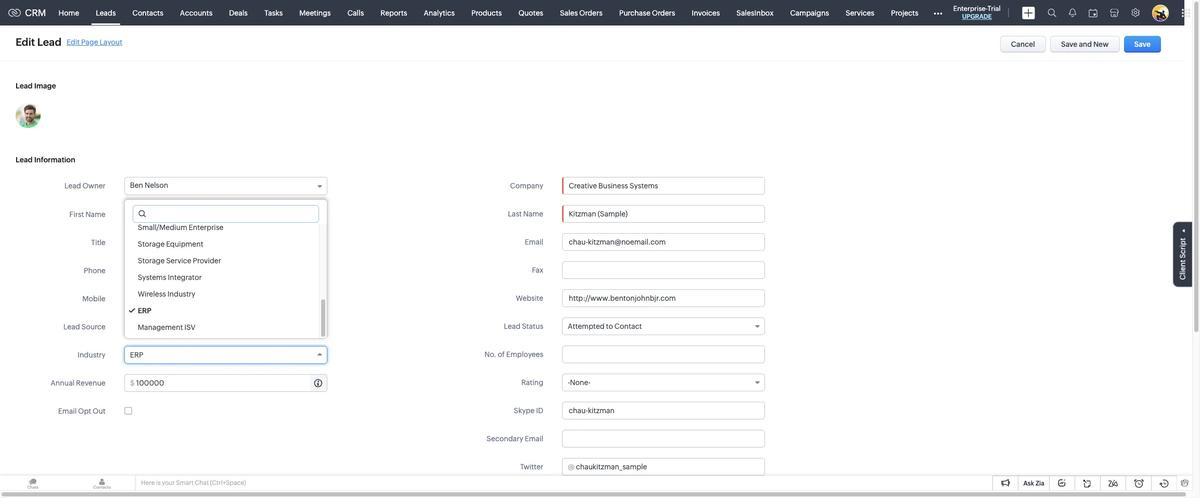 Task type: locate. For each thing, give the bounding box(es) containing it.
0 horizontal spatial name
[[86, 210, 106, 219]]

lead left owner
[[64, 182, 81, 190]]

orders right purchase
[[652, 9, 675, 17]]

edit down crm 'link'
[[16, 36, 35, 48]]

smart
[[176, 479, 194, 487]]

sales
[[560, 9, 578, 17]]

small/medium enterprise option
[[125, 219, 319, 236]]

reports
[[381, 9, 407, 17]]

1 horizontal spatial name
[[523, 210, 544, 218]]

storage inside option
[[138, 240, 165, 248]]

profile element
[[1146, 0, 1175, 25]]

1 vertical spatial storage
[[138, 257, 165, 265]]

secondary
[[487, 435, 524, 443]]

lead
[[37, 36, 61, 48], [16, 82, 33, 90], [16, 156, 33, 164], [64, 182, 81, 190], [504, 322, 521, 331], [63, 323, 80, 331]]

save inside save button
[[1135, 40, 1151, 48]]

storage for storage service provider
[[138, 257, 165, 265]]

2 vertical spatial email
[[525, 435, 544, 443]]

sales orders
[[560, 9, 603, 17]]

storage service provider option
[[125, 252, 319, 269]]

invoices
[[692, 9, 720, 17]]

save
[[1062, 40, 1078, 48], [1135, 40, 1151, 48]]

status
[[522, 322, 544, 331]]

1 horizontal spatial orders
[[652, 9, 675, 17]]

accounts
[[180, 9, 213, 17]]

lead for lead image
[[16, 82, 33, 90]]

crm
[[25, 7, 46, 18]]

save inside save and new button
[[1062, 40, 1078, 48]]

lead for lead source
[[63, 323, 80, 331]]

0 horizontal spatial save
[[1062, 40, 1078, 48]]

create menu image
[[1022, 7, 1035, 19]]

1 vertical spatial email
[[58, 407, 77, 415]]

storage equipment option
[[125, 236, 319, 252]]

None text field
[[563, 178, 765, 194], [562, 205, 765, 223], [133, 206, 318, 222], [174, 206, 327, 223], [124, 262, 327, 280], [124, 290, 327, 308], [562, 430, 765, 448], [563, 178, 765, 194], [562, 205, 765, 223], [133, 206, 318, 222], [174, 206, 327, 223], [124, 262, 327, 280], [124, 290, 327, 308], [562, 430, 765, 448]]

ben nelson
[[130, 181, 168, 189]]

systems integrator
[[138, 273, 202, 282]]

email up twitter
[[525, 435, 544, 443]]

orders right sales
[[579, 9, 603, 17]]

new
[[1094, 40, 1109, 48]]

wireless
[[138, 290, 166, 298]]

save for save and new
[[1062, 40, 1078, 48]]

None field
[[563, 178, 765, 194]]

1 orders from the left
[[579, 9, 603, 17]]

lead left status
[[504, 322, 521, 331]]

lead left 'source'
[[63, 323, 80, 331]]

0 vertical spatial storage
[[138, 240, 165, 248]]

of
[[498, 350, 505, 359]]

no. of employees
[[485, 350, 544, 359]]

erp
[[138, 307, 151, 315], [130, 351, 143, 359]]

zia
[[1036, 480, 1045, 487]]

trial
[[988, 5, 1001, 12]]

name right last
[[523, 210, 544, 218]]

attempted
[[568, 322, 605, 331]]

company
[[510, 182, 544, 190]]

sales orders link
[[552, 0, 611, 25]]

search image
[[1048, 8, 1057, 17]]

deals
[[229, 9, 248, 17]]

0 vertical spatial industry
[[167, 290, 195, 298]]

invoices link
[[684, 0, 728, 25]]

your
[[162, 479, 175, 487]]

tasks link
[[256, 0, 291, 25]]

fax
[[532, 266, 544, 274]]

wireless industry
[[138, 290, 195, 298]]

calendar image
[[1089, 9, 1098, 17]]

ask zia
[[1024, 480, 1045, 487]]

ben
[[130, 181, 143, 189]]

save button
[[1124, 36, 1161, 53]]

purchase orders
[[619, 9, 675, 17]]

website
[[516, 294, 544, 302]]

home link
[[50, 0, 88, 25]]

storage inside "option"
[[138, 257, 165, 265]]

1 vertical spatial industry
[[78, 351, 106, 359]]

leads link
[[88, 0, 124, 25]]

systems integrator option
[[125, 269, 319, 286]]

edit
[[16, 36, 35, 48], [67, 38, 80, 46]]

lead for lead information
[[16, 156, 33, 164]]

industry
[[167, 290, 195, 298], [78, 351, 106, 359]]

1 horizontal spatial save
[[1135, 40, 1151, 48]]

create menu element
[[1016, 0, 1042, 25]]

save down "profile" element
[[1135, 40, 1151, 48]]

save for save
[[1135, 40, 1151, 48]]

storage up systems
[[138, 257, 165, 265]]

2 save from the left
[[1135, 40, 1151, 48]]

None text field
[[562, 233, 765, 251], [124, 234, 327, 251], [562, 261, 765, 279], [562, 289, 765, 307], [562, 346, 765, 363], [136, 375, 327, 391], [562, 402, 765, 420], [576, 459, 765, 475], [562, 233, 765, 251], [124, 234, 327, 251], [562, 261, 765, 279], [562, 289, 765, 307], [562, 346, 765, 363], [136, 375, 327, 391], [562, 402, 765, 420], [576, 459, 765, 475]]

isv
[[184, 323, 196, 332]]

products
[[472, 9, 502, 17]]

script
[[1179, 238, 1187, 258]]

image
[[34, 82, 56, 90]]

email
[[525, 238, 544, 246], [58, 407, 77, 415], [525, 435, 544, 443]]

industry down integrator
[[167, 290, 195, 298]]

is
[[156, 479, 161, 487]]

lead for lead owner
[[64, 182, 81, 190]]

erp up $
[[130, 351, 143, 359]]

lead left information
[[16, 156, 33, 164]]

enterprise-
[[954, 5, 988, 12]]

0 vertical spatial email
[[525, 238, 544, 246]]

0 horizontal spatial orders
[[579, 9, 603, 17]]

2 storage from the top
[[138, 257, 165, 265]]

1 save from the left
[[1062, 40, 1078, 48]]

signals element
[[1063, 0, 1083, 26]]

industry up revenue
[[78, 351, 106, 359]]

1 storage from the top
[[138, 240, 165, 248]]

orders for sales orders
[[579, 9, 603, 17]]

1 horizontal spatial edit
[[67, 38, 80, 46]]

attempted to contact
[[568, 322, 642, 331]]

service
[[166, 257, 191, 265]]

lead information
[[16, 156, 75, 164]]

annual
[[51, 379, 75, 387]]

email left opt
[[58, 407, 77, 415]]

lead down crm on the top
[[37, 36, 61, 48]]

none-
[[570, 378, 591, 387]]

1 vertical spatial erp
[[130, 351, 143, 359]]

analytics
[[424, 9, 455, 17]]

purchase orders link
[[611, 0, 684, 25]]

list box
[[125, 219, 327, 338]]

rating
[[521, 378, 544, 387]]

storage
[[138, 240, 165, 248], [138, 257, 165, 265]]

search element
[[1042, 0, 1063, 26]]

2 orders from the left
[[652, 9, 675, 17]]

wireless industry option
[[125, 286, 319, 302]]

image image
[[16, 103, 41, 128]]

edit left page
[[67, 38, 80, 46]]

title
[[91, 238, 106, 247]]

last name
[[508, 210, 544, 218]]

erp down wireless
[[138, 307, 151, 315]]

email for email
[[525, 238, 544, 246]]

storage down small/medium
[[138, 240, 165, 248]]

name right first
[[86, 210, 106, 219]]

nelson
[[145, 181, 168, 189]]

lead left image
[[16, 82, 33, 90]]

signals image
[[1069, 8, 1077, 17]]

email up fax
[[525, 238, 544, 246]]

save left and
[[1062, 40, 1078, 48]]

edit inside edit lead edit page layout
[[67, 38, 80, 46]]

email opt out
[[58, 407, 106, 415]]

0 vertical spatial erp
[[138, 307, 151, 315]]

1 horizontal spatial industry
[[167, 290, 195, 298]]

lead source
[[63, 323, 106, 331]]

projects link
[[883, 0, 927, 25]]



Task type: vqa. For each thing, say whether or not it's contained in the screenshot.
crm link
yes



Task type: describe. For each thing, give the bounding box(es) containing it.
storage for storage equipment
[[138, 240, 165, 248]]

orders for purchase orders
[[652, 9, 675, 17]]

small/medium enterprise
[[138, 223, 224, 232]]

projects
[[891, 9, 919, 17]]

salesinbox
[[737, 9, 774, 17]]

cancel button
[[1000, 36, 1046, 53]]

ask
[[1024, 480, 1035, 487]]

leads
[[96, 9, 116, 17]]

storage equipment
[[138, 240, 203, 248]]

provider
[[193, 257, 221, 265]]

client
[[1179, 260, 1187, 280]]

email for email opt out
[[58, 407, 77, 415]]

-none-
[[568, 378, 591, 387]]

name for first name
[[86, 210, 106, 219]]

campaigns link
[[782, 0, 838, 25]]

erp inside option
[[138, 307, 151, 315]]

enterprise
[[189, 223, 224, 232]]

integrator
[[168, 273, 202, 282]]

out
[[93, 407, 106, 415]]

information
[[34, 156, 75, 164]]

lead owner
[[64, 182, 106, 190]]

equipment
[[166, 240, 203, 248]]

contacts
[[133, 9, 163, 17]]

reports link
[[372, 0, 416, 25]]

products link
[[463, 0, 510, 25]]

calls link
[[339, 0, 372, 25]]

systems
[[138, 273, 166, 282]]

Attempted to Contact field
[[562, 318, 765, 335]]

industry inside option
[[167, 290, 195, 298]]

save and new button
[[1051, 36, 1120, 53]]

quotes link
[[510, 0, 552, 25]]

lead status
[[504, 322, 544, 331]]

contacts link
[[124, 0, 172, 25]]

0 horizontal spatial industry
[[78, 351, 106, 359]]

first
[[69, 210, 84, 219]]

home
[[59, 9, 79, 17]]

id
[[536, 407, 544, 415]]

no.
[[485, 350, 497, 359]]

$
[[130, 379, 135, 387]]

layout
[[100, 38, 122, 46]]

tasks
[[264, 9, 283, 17]]

here is your smart chat (ctrl+space)
[[141, 479, 246, 487]]

revenue
[[76, 379, 106, 387]]

last
[[508, 210, 522, 218]]

source
[[81, 323, 106, 331]]

lead for lead status
[[504, 322, 521, 331]]

ERP field
[[124, 346, 327, 364]]

upgrade
[[962, 13, 992, 20]]

0 horizontal spatial edit
[[16, 36, 35, 48]]

skype
[[514, 407, 535, 415]]

purchase
[[619, 9, 651, 17]]

small/medium
[[138, 223, 187, 232]]

profile image
[[1153, 4, 1169, 21]]

accounts link
[[172, 0, 221, 25]]

save and new
[[1062, 40, 1109, 48]]

page
[[81, 38, 98, 46]]

edit page layout link
[[67, 38, 122, 46]]

mobile
[[82, 295, 106, 303]]

@
[[568, 463, 575, 471]]

-None- field
[[562, 374, 765, 391]]

first name
[[69, 210, 106, 219]]

phone
[[84, 267, 106, 275]]

services link
[[838, 0, 883, 25]]

-
[[568, 378, 570, 387]]

here
[[141, 479, 155, 487]]

quotes
[[519, 9, 544, 17]]

client script
[[1179, 238, 1187, 280]]

name for last name
[[523, 210, 544, 218]]

(ctrl+space)
[[210, 479, 246, 487]]

cancel
[[1011, 40, 1035, 48]]

meetings
[[300, 9, 331, 17]]

contacts image
[[69, 476, 135, 491]]

twitter
[[520, 463, 544, 471]]

management isv option
[[125, 319, 319, 336]]

enterprise-trial upgrade
[[954, 5, 1001, 20]]

edit lead edit page layout
[[16, 36, 122, 48]]

chat
[[195, 479, 209, 487]]

Other Modules field
[[927, 4, 949, 21]]

management isv
[[138, 323, 196, 332]]

campaigns
[[791, 9, 829, 17]]

deals link
[[221, 0, 256, 25]]

annual revenue
[[51, 379, 106, 387]]

chats image
[[0, 476, 66, 491]]

storage service provider
[[138, 257, 221, 265]]

erp option
[[125, 302, 319, 319]]

management
[[138, 323, 183, 332]]

meetings link
[[291, 0, 339, 25]]

employees
[[506, 350, 544, 359]]

list box containing small/medium enterprise
[[125, 219, 327, 338]]

erp inside field
[[130, 351, 143, 359]]

secondary email
[[487, 435, 544, 443]]



